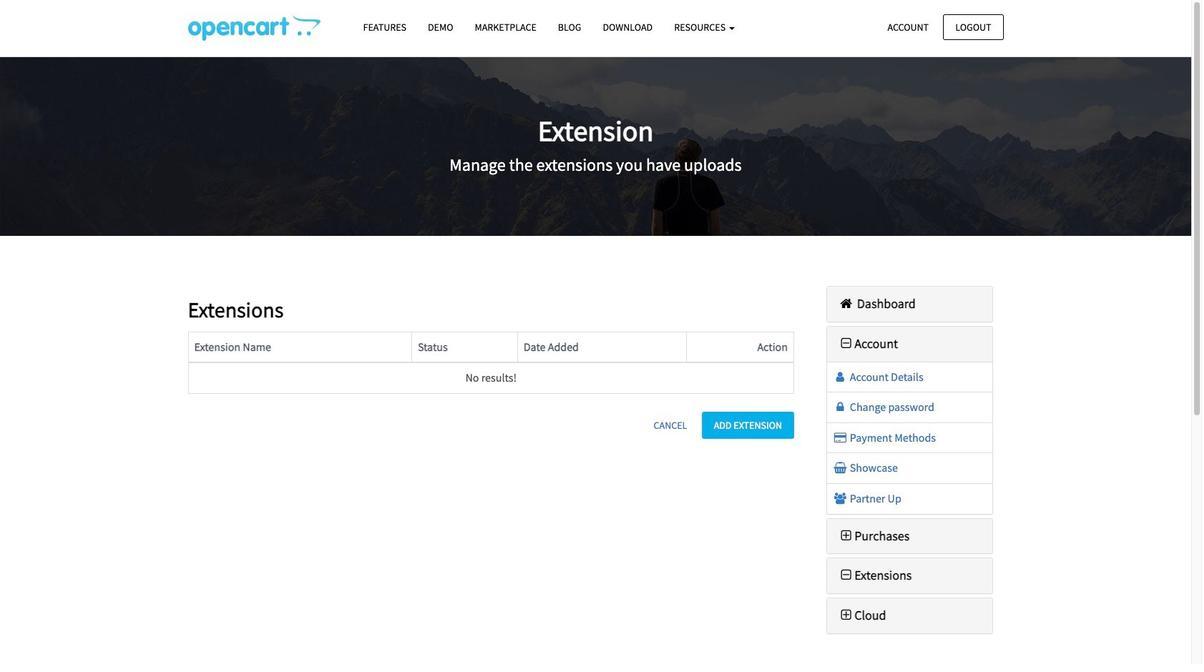 Task type: locate. For each thing, give the bounding box(es) containing it.
plus square o image down minus square o icon
[[838, 610, 855, 623]]

plus square o image
[[838, 530, 855, 543], [838, 610, 855, 623]]

users image
[[833, 493, 848, 505]]

shopping basket image
[[833, 463, 848, 474]]

home image
[[838, 298, 855, 311]]

plus square o image down users icon
[[838, 530, 855, 543]]

0 vertical spatial plus square o image
[[838, 530, 855, 543]]

lock image
[[833, 402, 848, 413]]

1 vertical spatial plus square o image
[[838, 610, 855, 623]]

credit card image
[[833, 432, 848, 444]]



Task type: describe. For each thing, give the bounding box(es) containing it.
minus square o image
[[838, 570, 855, 583]]

fw image
[[838, 338, 855, 351]]

opencart - extensions image
[[188, 15, 320, 41]]

1 plus square o image from the top
[[838, 530, 855, 543]]

2 plus square o image from the top
[[838, 610, 855, 623]]

user image
[[833, 371, 848, 383]]



Task type: vqa. For each thing, say whether or not it's contained in the screenshot.
bottommost Administration
no



